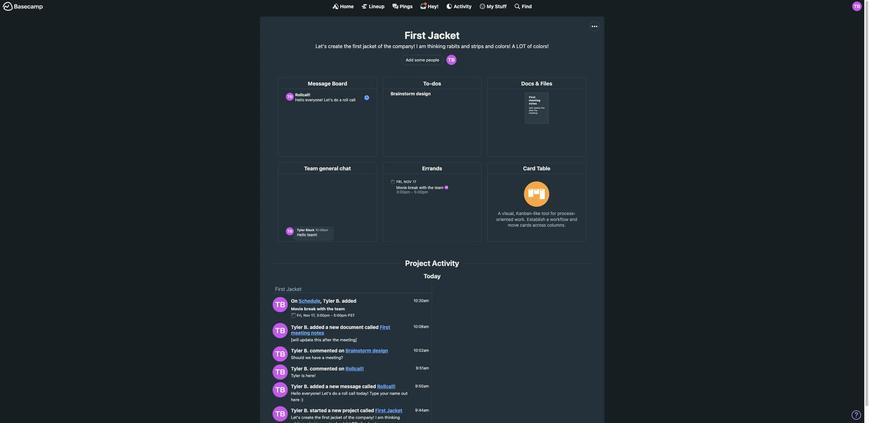 Task type: locate. For each thing, give the bounding box(es) containing it.
rollcall! link down brainstorm in the bottom left of the page
[[346, 366, 364, 371]]

0 vertical spatial rollcall!
[[346, 366, 364, 371]]

main element
[[0, 0, 865, 12]]

0 vertical spatial added
[[342, 298, 357, 304]]

a right started
[[328, 408, 331, 413]]

b. for tyler b. commented on brainstorm design
[[304, 348, 309, 353]]

2 horizontal spatial jacket
[[428, 29, 460, 41]]

let's inside first jacket let's create the first jacket of the company! i am thinking rabits and strips and colors! a lot of colors!
[[316, 44, 327, 49]]

1 horizontal spatial a
[[512, 44, 515, 49]]

1 horizontal spatial i
[[416, 44, 418, 49]]

tyler black image for tyler b. commented on
[[273, 347, 288, 362]]

let's
[[316, 44, 327, 49], [322, 391, 331, 396], [291, 415, 300, 420]]

a right "notes"
[[326, 324, 328, 330]]

hey!
[[428, 3, 439, 9]]

0 vertical spatial activity
[[454, 3, 472, 9]]

,
[[320, 298, 322, 304]]

0 vertical spatial rabits
[[447, 44, 460, 49]]

company! down project
[[356, 415, 374, 420]]

a for project
[[328, 408, 331, 413]]

on schedule ,       tyler b. added
[[291, 298, 357, 304]]

commented for rollcall!
[[310, 366, 338, 371]]

0 horizontal spatial rabits
[[291, 421, 302, 423]]

1 vertical spatial create
[[302, 415, 314, 420]]

hello everyone! let's do a roll call today! type your name out here :)
[[291, 391, 408, 402]]

strips
[[471, 44, 484, 49], [311, 421, 322, 423]]

b. for tyler b. commented on rollcall!
[[304, 366, 309, 371]]

a inside let's create the first jacket of the company! i am thinking rabits and strips and colors! a lot of colors!
[[346, 421, 348, 423]]

jacket down name
[[387, 408, 402, 413]]

2 vertical spatial added
[[310, 384, 324, 389]]

0 horizontal spatial company!
[[356, 415, 374, 420]]

on down meeting?
[[339, 366, 344, 371]]

tyler up 'is'
[[291, 366, 303, 371]]

1 vertical spatial i
[[376, 415, 377, 420]]

tyler black image
[[273, 297, 288, 312], [273, 347, 288, 362], [273, 406, 288, 422]]

rollcall!
[[346, 366, 364, 371], [377, 384, 396, 389]]

0 horizontal spatial a
[[346, 421, 348, 423]]

on
[[339, 348, 344, 353], [339, 366, 344, 371]]

tyler black image for on
[[273, 297, 288, 312]]

1 horizontal spatial first
[[353, 44, 362, 49]]

on up meeting?
[[339, 348, 344, 353]]

jacket up on
[[287, 286, 302, 292]]

activity link
[[446, 3, 472, 10]]

0 vertical spatial create
[[328, 44, 343, 49]]

1 horizontal spatial jacket
[[363, 44, 377, 49]]

0 horizontal spatial create
[[302, 415, 314, 420]]

b. down 'nov'
[[304, 324, 309, 330]]

2 vertical spatial new
[[332, 408, 341, 413]]

the inside movie break with the team fri, nov 17, 3:00pm -     5:00pm pst
[[327, 306, 334, 311]]

jacket inside first jacket let's create the first jacket of the company! i am thinking rabits and strips and colors! a lot of colors!
[[428, 29, 460, 41]]

1 vertical spatial jacket
[[287, 286, 302, 292]]

1 vertical spatial added
[[310, 324, 324, 330]]

jacket inside first jacket let's create the first jacket of the company! i am thinking rabits and strips and colors! a lot of colors!
[[363, 44, 377, 49]]

i down type
[[376, 415, 377, 420]]

add some people
[[406, 57, 439, 62]]

1 horizontal spatial lot
[[517, 44, 526, 49]]

added for document
[[310, 324, 324, 330]]

a
[[512, 44, 515, 49], [346, 421, 348, 423]]

rollcall! down brainstorm in the bottom left of the page
[[346, 366, 364, 371]]

called up type
[[362, 384, 376, 389]]

tyler
[[323, 298, 335, 304], [291, 324, 303, 330], [291, 348, 303, 353], [291, 366, 303, 371], [291, 373, 300, 378], [291, 384, 303, 389], [291, 408, 303, 413]]

called
[[365, 324, 379, 330], [362, 384, 376, 389], [360, 408, 374, 413]]

and
[[461, 44, 470, 49], [485, 44, 494, 49], [303, 421, 310, 423], [323, 421, 330, 423]]

commented up should we have a meeting?
[[310, 348, 338, 353]]

first inside first meeting notes
[[380, 324, 390, 330]]

b. up the we
[[304, 348, 309, 353]]

a right do
[[338, 391, 341, 396]]

1 vertical spatial first
[[322, 415, 330, 420]]

am
[[419, 44, 426, 49], [378, 415, 384, 420]]

some
[[415, 57, 425, 62]]

my stuff
[[487, 3, 507, 9]]

0 horizontal spatial rollcall! link
[[346, 366, 364, 371]]

the
[[344, 44, 351, 49], [384, 44, 391, 49], [327, 306, 334, 311], [333, 337, 339, 342], [315, 415, 321, 420], [348, 415, 355, 420]]

lineup
[[369, 3, 385, 9]]

company! up "add"
[[393, 44, 415, 49]]

called for message
[[362, 384, 376, 389]]

0 horizontal spatial first jacket link
[[275, 286, 302, 292]]

1 vertical spatial tyler black image
[[273, 347, 288, 362]]

jacket up people
[[428, 29, 460, 41]]

i up some
[[416, 44, 418, 49]]

tyler black image for tyler b. started a new project called
[[273, 406, 288, 422]]

0 vertical spatial i
[[416, 44, 418, 49]]

2 on from the top
[[339, 366, 344, 371]]

first inside first jacket let's create the first jacket of the company! i am thinking rabits and strips and colors! a lot of colors!
[[405, 29, 426, 41]]

a down tyler b. commented on rollcall!
[[326, 384, 328, 389]]

thinking inside first jacket let's create the first jacket of the company! i am thinking rabits and strips and colors! a lot of colors!
[[427, 44, 446, 49]]

3 tyler black image from the top
[[273, 406, 288, 422]]

tyler black image for tyler b. added a new message called
[[273, 382, 288, 398]]

1 vertical spatial jacket
[[331, 415, 342, 420]]

0 vertical spatial jacket
[[428, 29, 460, 41]]

first jacket link up on
[[275, 286, 302, 292]]

new for project
[[332, 408, 341, 413]]

on
[[291, 298, 298, 304]]

1 vertical spatial called
[[362, 384, 376, 389]]

0 vertical spatial first
[[353, 44, 362, 49]]

0 vertical spatial am
[[419, 44, 426, 49]]

1 vertical spatial first jacket link
[[375, 408, 402, 413]]

5:00pm
[[334, 313, 347, 317]]

1 horizontal spatial create
[[328, 44, 343, 49]]

0 vertical spatial rollcall! link
[[346, 366, 364, 371]]

a inside first jacket let's create the first jacket of the company! i am thinking rabits and strips and colors! a lot of colors!
[[512, 44, 515, 49]]

brainstorm design link
[[346, 348, 388, 353]]

tyler up should at bottom left
[[291, 348, 303, 353]]

tyler left 'is'
[[291, 373, 300, 378]]

of
[[378, 44, 383, 49], [527, 44, 532, 49], [343, 415, 347, 420], [358, 421, 362, 423]]

first
[[405, 29, 426, 41], [275, 286, 285, 292], [380, 324, 390, 330], [375, 408, 386, 413]]

1 vertical spatial thinking
[[385, 415, 400, 420]]

1 vertical spatial rollcall! link
[[377, 384, 396, 389]]

tyler black image
[[853, 2, 862, 11], [447, 55, 457, 65], [273, 323, 288, 338], [273, 364, 288, 380], [273, 382, 288, 398]]

jacket inside let's create the first jacket of the company! i am thinking rabits and strips and colors! a lot of colors!
[[331, 415, 342, 420]]

0 horizontal spatial first
[[322, 415, 330, 420]]

9:44am element
[[415, 408, 429, 413]]

should
[[291, 355, 304, 360]]

0 vertical spatial jacket
[[363, 44, 377, 49]]

first jacket link
[[275, 286, 302, 292], [375, 408, 402, 413]]

called for document
[[365, 324, 379, 330]]

2 vertical spatial jacket
[[387, 408, 402, 413]]

first for first jacket let's create the first jacket of the company! i am thinking rabits and strips and colors! a lot of colors!
[[405, 29, 426, 41]]

am inside let's create the first jacket of the company! i am thinking rabits and strips and colors! a lot of colors!
[[378, 415, 384, 420]]

activity up today
[[432, 259, 459, 268]]

tyler for tyler b. added a new message called rollcall!
[[291, 384, 303, 389]]

0 horizontal spatial i
[[376, 415, 377, 420]]

let's inside let's create the first jacket of the company! i am thinking rabits and strips and colors! a lot of colors!
[[291, 415, 300, 420]]

2 vertical spatial tyler black image
[[273, 406, 288, 422]]

2 vertical spatial let's
[[291, 415, 300, 420]]

new up do
[[330, 384, 339, 389]]

0 vertical spatial first jacket link
[[275, 286, 302, 292]]

commented down should we have a meeting?
[[310, 366, 338, 371]]

0 vertical spatial on
[[339, 348, 344, 353]]

1 horizontal spatial strips
[[471, 44, 484, 49]]

movie break with the team link
[[291, 306, 345, 311]]

first meeting notes link
[[291, 324, 390, 336]]

we
[[305, 355, 311, 360]]

1 horizontal spatial rabits
[[447, 44, 460, 49]]

rabits inside first jacket let's create the first jacket of the company! i am thinking rabits and strips and colors! a lot of colors!
[[447, 44, 460, 49]]

let's inside hello everyone! let's do a roll call today! type your name out here :)
[[322, 391, 331, 396]]

here!
[[306, 373, 316, 378]]

a right have
[[322, 355, 324, 360]]

1 commented from the top
[[310, 348, 338, 353]]

thinking up people
[[427, 44, 446, 49]]

company!
[[393, 44, 415, 49], [356, 415, 374, 420]]

first meeting notes
[[291, 324, 390, 336]]

10:20am element
[[414, 298, 429, 303]]

this
[[314, 337, 321, 342]]

1 on from the top
[[339, 348, 344, 353]]

called right document
[[365, 324, 379, 330]]

1 vertical spatial a
[[346, 421, 348, 423]]

activity
[[454, 3, 472, 9], [432, 259, 459, 268]]

with
[[317, 306, 326, 311]]

jacket
[[428, 29, 460, 41], [287, 286, 302, 292], [387, 408, 402, 413]]

colors!
[[495, 44, 511, 49], [533, 44, 549, 49], [331, 421, 344, 423], [363, 421, 376, 423]]

0 horizontal spatial strips
[[311, 421, 322, 423]]

-
[[331, 313, 333, 317]]

0 horizontal spatial jacket
[[287, 286, 302, 292]]

10:08am
[[414, 324, 429, 329]]

activity left my
[[454, 3, 472, 9]]

new
[[330, 324, 339, 330], [330, 384, 339, 389], [332, 408, 341, 413]]

0 horizontal spatial thinking
[[385, 415, 400, 420]]

b. up everyone!
[[304, 384, 309, 389]]

0 vertical spatial tyler black image
[[273, 297, 288, 312]]

0 vertical spatial strips
[[471, 44, 484, 49]]

called right project
[[360, 408, 374, 413]]

1 horizontal spatial am
[[419, 44, 426, 49]]

rollcall! up your
[[377, 384, 396, 389]]

tyler for tyler b. commented on rollcall!
[[291, 366, 303, 371]]

tyler black image inside main element
[[853, 2, 862, 11]]

first inside first jacket let's create the first jacket of the company! i am thinking rabits and strips and colors! a lot of colors!
[[353, 44, 362, 49]]

project activity
[[405, 259, 459, 268]]

first
[[353, 44, 362, 49], [322, 415, 330, 420]]

rollcall! link for tyler b. added a new message called
[[377, 384, 396, 389]]

company! inside first jacket let's create the first jacket of the company! i am thinking rabits and strips and colors! a lot of colors!
[[393, 44, 415, 49]]

brainstorm
[[346, 348, 371, 353]]

0 horizontal spatial am
[[378, 415, 384, 420]]

added down 17,
[[310, 324, 324, 330]]

0 vertical spatial commented
[[310, 348, 338, 353]]

lot inside first jacket let's create the first jacket of the company! i am thinking rabits and strips and colors! a lot of colors!
[[517, 44, 526, 49]]

tyler down here
[[291, 408, 303, 413]]

1 vertical spatial rollcall!
[[377, 384, 396, 389]]

0 vertical spatial a
[[512, 44, 515, 49]]

thinking inside let's create the first jacket of the company! i am thinking rabits and strips and colors! a lot of colors!
[[385, 415, 400, 420]]

0 vertical spatial let's
[[316, 44, 327, 49]]

thinking
[[427, 44, 446, 49], [385, 415, 400, 420]]

b. for tyler b. added a new document called
[[304, 324, 309, 330]]

started
[[310, 408, 327, 413]]

1 horizontal spatial company!
[[393, 44, 415, 49]]

jacket for first jacket let's create the first jacket of the company! i am thinking rabits and strips and colors! a lot of colors!
[[428, 29, 460, 41]]

0 vertical spatial called
[[365, 324, 379, 330]]

am down your
[[378, 415, 384, 420]]

commented for brainstorm design
[[310, 348, 338, 353]]

thinking down name
[[385, 415, 400, 420]]

tyler for tyler is here!
[[291, 373, 300, 378]]

1 vertical spatial let's
[[322, 391, 331, 396]]

2 vertical spatial called
[[360, 408, 374, 413]]

am up add some people
[[419, 44, 426, 49]]

1 vertical spatial rabits
[[291, 421, 302, 423]]

0 vertical spatial lot
[[517, 44, 526, 49]]

1 tyler black image from the top
[[273, 297, 288, 312]]

new up let's create the first jacket of the company! i am thinking rabits and strips and colors! a lot of colors!
[[332, 408, 341, 413]]

added up everyone!
[[310, 384, 324, 389]]

tyler down the fri,
[[291, 324, 303, 330]]

tyler black image for tyler b. added a new document called
[[273, 323, 288, 338]]

0 horizontal spatial jacket
[[331, 415, 342, 420]]

hello
[[291, 391, 301, 396]]

0 vertical spatial company!
[[393, 44, 415, 49]]

10:02am element
[[414, 348, 429, 353]]

2 commented from the top
[[310, 366, 338, 371]]

1 vertical spatial strips
[[311, 421, 322, 423]]

have
[[312, 355, 321, 360]]

b. up tyler is here!
[[304, 366, 309, 371]]

1 vertical spatial am
[[378, 415, 384, 420]]

first jacket link down your
[[375, 408, 402, 413]]

9:44am
[[415, 408, 429, 413]]

tyler for tyler b. added a new document called
[[291, 324, 303, 330]]

added up team
[[342, 298, 357, 304]]

0 horizontal spatial lot
[[349, 421, 357, 423]]

nov
[[303, 313, 310, 317]]

tyler for tyler b. commented on brainstorm design
[[291, 348, 303, 353]]

strips inside let's create the first jacket of the company! i am thinking rabits and strips and colors! a lot of colors!
[[311, 421, 322, 423]]

2 tyler black image from the top
[[273, 347, 288, 362]]

new down -
[[330, 324, 339, 330]]

added
[[342, 298, 357, 304], [310, 324, 324, 330], [310, 384, 324, 389]]

tyler is here!
[[291, 373, 316, 378]]

9:50am
[[415, 384, 429, 388]]

i
[[416, 44, 418, 49], [376, 415, 377, 420]]

tyler up hello on the bottom left of page
[[291, 384, 303, 389]]

update
[[300, 337, 313, 342]]

0 vertical spatial thinking
[[427, 44, 446, 49]]

1 horizontal spatial rollcall!
[[377, 384, 396, 389]]

1 vertical spatial on
[[339, 366, 344, 371]]

1 vertical spatial new
[[330, 384, 339, 389]]

1 vertical spatial lot
[[349, 421, 357, 423]]

1 vertical spatial commented
[[310, 366, 338, 371]]

1 vertical spatial company!
[[356, 415, 374, 420]]

rollcall! link
[[346, 366, 364, 371], [377, 384, 396, 389]]

1 horizontal spatial rollcall! link
[[377, 384, 396, 389]]

rollcall! link up your
[[377, 384, 396, 389]]

b. left started
[[304, 408, 309, 413]]

1 horizontal spatial thinking
[[427, 44, 446, 49]]

0 vertical spatial new
[[330, 324, 339, 330]]

tyler b. added a new message called rollcall!
[[291, 384, 396, 389]]

jacket
[[363, 44, 377, 49], [331, 415, 342, 420]]



Task type: describe. For each thing, give the bounding box(es) containing it.
hey! button
[[420, 2, 439, 10]]

b. for tyler b. started a new project called first jacket
[[304, 408, 309, 413]]

call
[[349, 391, 355, 396]]

let's create the first jacket of the company! i am thinking rabits and strips and colors! a lot of colors!
[[291, 415, 400, 423]]

tyler right ,
[[323, 298, 335, 304]]

pst
[[348, 313, 355, 317]]

b. for tyler b. added a new message called rollcall!
[[304, 384, 309, 389]]

your
[[380, 391, 389, 396]]

new for message
[[330, 384, 339, 389]]

1 horizontal spatial first jacket link
[[375, 408, 402, 413]]

a inside hello everyone! let's do a roll call today! type your name out here :)
[[338, 391, 341, 396]]

meeting?
[[326, 355, 343, 360]]

tyler for tyler b. started a new project called first jacket
[[291, 408, 303, 413]]

1 vertical spatial activity
[[432, 259, 459, 268]]

name
[[390, 391, 400, 396]]

am inside first jacket let's create the first jacket of the company! i am thinking rabits and strips and colors! a lot of colors!
[[419, 44, 426, 49]]

schedule link
[[299, 298, 320, 304]]

design
[[373, 348, 388, 353]]

activity inside main element
[[454, 3, 472, 9]]

document
[[340, 324, 364, 330]]

people
[[426, 57, 439, 62]]

tyler b. added a new document called
[[291, 324, 380, 330]]

b. up team
[[336, 298, 341, 304]]

tyler b. started a new project called first jacket
[[291, 408, 402, 413]]

home
[[340, 3, 354, 9]]

1 horizontal spatial jacket
[[387, 408, 402, 413]]

9:51am element
[[416, 366, 429, 371]]

3:00pm
[[317, 313, 330, 317]]

project
[[343, 408, 359, 413]]

added for message
[[310, 384, 324, 389]]

add some people link
[[401, 55, 444, 65]]

tyler black image for tyler b. commented on
[[273, 364, 288, 380]]

tyler b. commented on rollcall!
[[291, 366, 364, 371]]

create inside first jacket let's create the first jacket of the company! i am thinking rabits and strips and colors! a lot of colors!
[[328, 44, 343, 49]]

my
[[487, 3, 494, 9]]

break
[[304, 306, 316, 311]]

notes
[[311, 330, 324, 336]]

lineup link
[[361, 3, 385, 10]]

team
[[335, 306, 345, 311]]

i inside let's create the first jacket of the company! i am thinking rabits and strips and colors! a lot of colors!
[[376, 415, 377, 420]]

:)
[[301, 397, 303, 402]]

first jacket let's create the first jacket of the company! i am thinking rabits and strips and colors! a lot of colors!
[[316, 29, 549, 49]]

lot inside let's create the first jacket of the company! i am thinking rabits and strips and colors! a lot of colors!
[[349, 421, 357, 423]]

find
[[522, 3, 532, 9]]

new for document
[[330, 324, 339, 330]]

stuff
[[495, 3, 507, 9]]

out
[[401, 391, 408, 396]]

is
[[302, 373, 305, 378]]

let's for hello
[[322, 391, 331, 396]]

tyler b. commented on brainstorm design
[[291, 348, 388, 353]]

9:51am
[[416, 366, 429, 371]]

first for first meeting notes
[[380, 324, 390, 330]]

project
[[405, 259, 431, 268]]

[will
[[291, 337, 299, 342]]

here
[[291, 397, 300, 402]]

first for first jacket
[[275, 286, 285, 292]]

17,
[[311, 313, 316, 317]]

a for document
[[326, 324, 328, 330]]

called for project
[[360, 408, 374, 413]]

do
[[332, 391, 337, 396]]

company! inside let's create the first jacket of the company! i am thinking rabits and strips and colors! a lot of colors!
[[356, 415, 374, 420]]

today!
[[357, 391, 369, 396]]

rollcall! link for tyler b. commented on
[[346, 366, 364, 371]]

fri,
[[297, 313, 302, 317]]

[will update this after the meeting]
[[291, 337, 357, 342]]

create inside let's create the first jacket of the company! i am thinking rabits and strips and colors! a lot of colors!
[[302, 415, 314, 420]]

pings button
[[392, 3, 413, 10]]

find button
[[514, 3, 532, 10]]

a for message
[[326, 384, 328, 389]]

add
[[406, 57, 414, 62]]

jacket for first jacket
[[287, 286, 302, 292]]

roll
[[342, 391, 348, 396]]

movie
[[291, 306, 303, 311]]

10:20am
[[414, 298, 429, 303]]

should we have a meeting?
[[291, 355, 343, 360]]

my stuff button
[[479, 3, 507, 10]]

home link
[[333, 3, 354, 10]]

on for rollcall!
[[339, 366, 344, 371]]

type
[[370, 391, 379, 396]]

movie break with the team fri, nov 17, 3:00pm -     5:00pm pst
[[291, 306, 355, 317]]

i inside first jacket let's create the first jacket of the company! i am thinking rabits and strips and colors! a lot of colors!
[[416, 44, 418, 49]]

first jacket
[[275, 286, 302, 292]]

meeting
[[291, 330, 310, 336]]

first inside let's create the first jacket of the company! i am thinking rabits and strips and colors! a lot of colors!
[[322, 415, 330, 420]]

on for brainstorm
[[339, 348, 344, 353]]

switch accounts image
[[3, 2, 43, 11]]

rabits inside let's create the first jacket of the company! i am thinking rabits and strips and colors! a lot of colors!
[[291, 421, 302, 423]]

everyone!
[[302, 391, 321, 396]]

after
[[323, 337, 332, 342]]

let's for first
[[316, 44, 327, 49]]

strips inside first jacket let's create the first jacket of the company! i am thinking rabits and strips and colors! a lot of colors!
[[471, 44, 484, 49]]

today
[[424, 273, 441, 280]]

message
[[340, 384, 361, 389]]

pings
[[400, 3, 413, 9]]

meeting]
[[340, 337, 357, 342]]

10:08am element
[[414, 324, 429, 329]]

9:50am element
[[415, 384, 429, 388]]

10:02am
[[414, 348, 429, 353]]

0 horizontal spatial rollcall!
[[346, 366, 364, 371]]

schedule
[[299, 298, 320, 304]]



Task type: vqa. For each thing, say whether or not it's contained in the screenshot.
leftmost Rollcall!
yes



